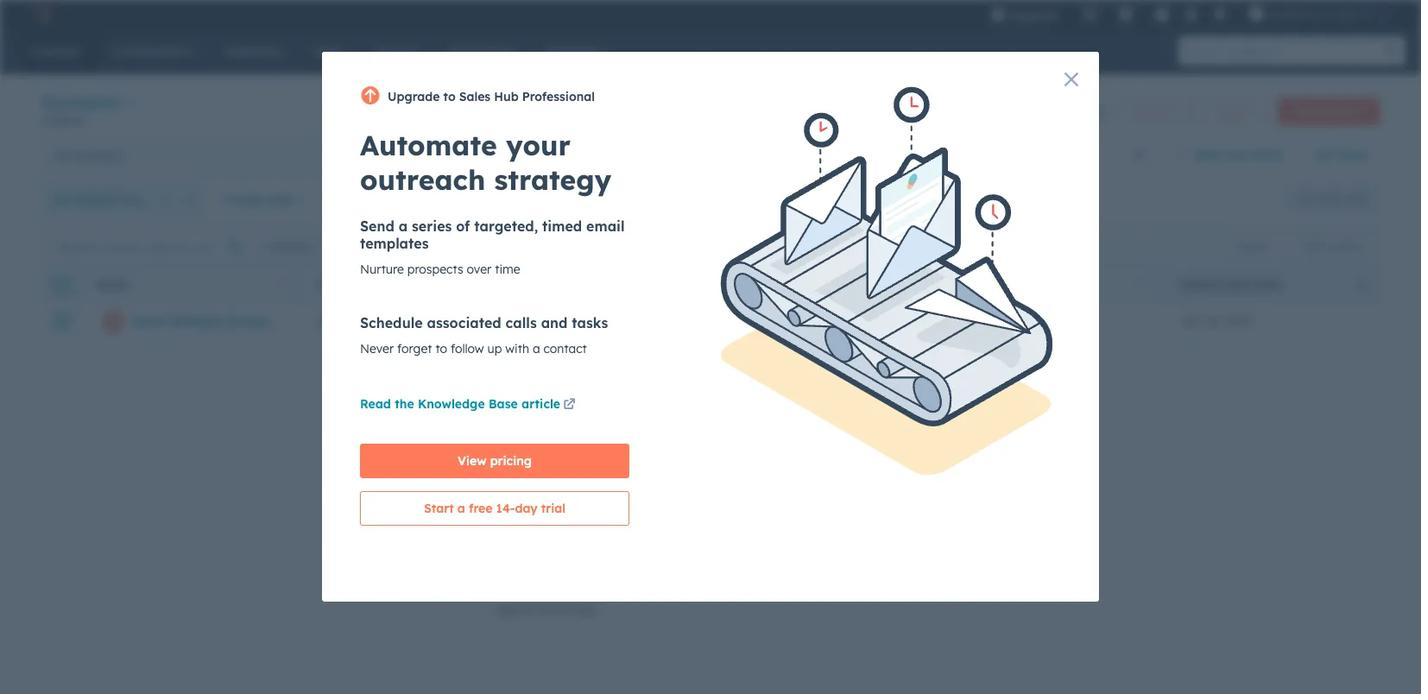 Task type: locate. For each thing, give the bounding box(es) containing it.
view inside popup button
[[1222, 147, 1250, 162]]

4 press to sort. element from the left
[[1139, 278, 1145, 292]]

0 horizontal spatial add
[[464, 440, 498, 461]]

0 vertical spatial to
[[633, 440, 651, 461]]

0 horizontal spatial import
[[495, 499, 539, 515]]

100
[[743, 349, 765, 365]]

contact up per
[[749, 279, 799, 292]]

add for add view (3/5)
[[1194, 147, 1218, 162]]

hubspot link
[[21, 3, 65, 24]]

add inside 'add more contacts to organize and identify promising leads'
[[464, 440, 498, 461]]

brian
[[133, 314, 166, 329]]

1 horizontal spatial and
[[737, 440, 770, 461]]

1 vertical spatial lead
[[965, 279, 993, 292]]

-- down lead status at the top
[[966, 314, 976, 329]]

all right clear
[[800, 192, 815, 207]]

to left organize
[[633, 440, 651, 461]]

1 horizontal spatial press to sort. image
[[1139, 278, 1145, 290]]

menu
[[979, 0, 1401, 28]]

contacts inside my contacts button
[[448, 147, 497, 163]]

contacts for unassigned contacts
[[870, 147, 919, 163]]

1 horizontal spatial -- button
[[945, 304, 1161, 339]]

contacts inside 'add more contacts to organize and identify promising leads'
[[554, 440, 628, 461]]

0 vertical spatial owner
[[123, 192, 161, 207]]

-- button
[[513, 304, 729, 339], [945, 304, 1161, 339]]

and inside needed, and we're here to help at every step.
[[668, 582, 690, 598]]

apoptosis studios 2 button
[[1239, 0, 1399, 28]]

1 horizontal spatial all
[[800, 192, 815, 207]]

1 press to sort. image from the left
[[491, 278, 498, 290]]

0 vertical spatial add
[[1194, 147, 1218, 162]]

2 horizontal spatial all
[[1316, 147, 1332, 162]]

create left date
[[1181, 279, 1221, 292]]

1 -- from the left
[[534, 314, 544, 329]]

all down 1 record
[[55, 147, 69, 163]]

all inside clear all button
[[800, 192, 815, 207]]

contacts for my contacts
[[448, 147, 497, 163]]

0 horizontal spatial -- button
[[513, 304, 729, 339]]

create
[[1293, 104, 1326, 117], [224, 192, 264, 207], [491, 240, 526, 253], [1181, 279, 1221, 292]]

view left (3/5)
[[1222, 147, 1250, 162]]

descending sort. press to sort ascending. element
[[1357, 278, 1364, 292]]

add down import button
[[1194, 147, 1218, 162]]

at
[[523, 603, 535, 618]]

a
[[543, 499, 551, 515]]

pagination navigation
[[575, 345, 732, 368]]

edit
[[389, 240, 410, 253], [1302, 240, 1321, 253]]

add inside popup button
[[1194, 147, 1218, 162]]

2 - from the left
[[539, 314, 544, 329]]

more
[[504, 440, 548, 461]]

0 vertical spatial unassigned
[[799, 147, 866, 163]]

2 press to sort. element from the left
[[491, 278, 498, 292]]

2 -- from the left
[[966, 314, 976, 329]]

1 horizontal spatial edit
[[1302, 240, 1321, 253]]

unassigned up clear all button
[[799, 147, 866, 163]]

tara schultz image
[[1249, 6, 1265, 22]]

actions button
[[1118, 97, 1194, 125]]

edit left columns
[[1302, 240, 1321, 253]]

save view button
[[1287, 186, 1380, 213]]

work
[[586, 582, 616, 598]]

promising
[[536, 461, 623, 483]]

1 edit from the left
[[389, 240, 410, 253]]

to right here on the bottom right of page
[[754, 582, 766, 598]]

all
[[1316, 147, 1332, 162], [55, 147, 69, 163], [800, 192, 815, 207]]

0 horizontal spatial view
[[1222, 147, 1250, 162]]

unassigned inside unassigned button
[[750, 314, 817, 329]]

last activity date button
[[328, 182, 469, 217]]

1 horizontal spatial import
[[1219, 104, 1253, 117]]

1 left record
[[41, 114, 47, 127]]

my
[[427, 147, 444, 163]]

1 horizontal spatial owner
[[802, 279, 842, 292]]

1 vertical spatial add
[[464, 440, 498, 461]]

1 - from the left
[[534, 314, 539, 329]]

1 left selected
[[263, 240, 267, 253]]

contacts
[[41, 92, 118, 113]]

notifications image
[[1213, 8, 1229, 23]]

create date (edt)
[[1181, 279, 1282, 292]]

unassigned
[[799, 147, 866, 163], [750, 314, 817, 329]]

0 horizontal spatial and
[[668, 582, 690, 598]]

edit columns
[[1302, 240, 1365, 253]]

(1)
[[53, 192, 68, 207]]

data
[[1029, 103, 1058, 119]]

clear all
[[764, 192, 815, 207]]

1 inside contacts banner
[[41, 114, 47, 127]]

1 horizontal spatial 1
[[263, 240, 267, 253]]

contacts for all contacts
[[72, 147, 122, 163]]

import inside button
[[1219, 104, 1253, 117]]

contacts button
[[41, 90, 134, 115]]

1 horizontal spatial view
[[1344, 193, 1366, 206]]

delete button
[[420, 239, 467, 254]]

to inside 'add more contacts to organize and identify promising leads'
[[633, 440, 651, 461]]

lead for lead status
[[491, 192, 521, 207]]

clear
[[764, 192, 796, 207]]

create down all contacts button
[[224, 192, 264, 207]]

add left more
[[464, 440, 498, 461]]

0 horizontal spatial owner
[[123, 192, 161, 207]]

contacts inside unassigned contacts button
[[870, 147, 919, 163]]

0 horizontal spatial contact
[[72, 192, 120, 207]]

hubspot image
[[31, 3, 52, 24]]

bh@hubspot.com
[[318, 314, 423, 329]]

add for add more contacts to organize and identify promising leads
[[464, 440, 498, 461]]

3 press to sort. element from the left
[[923, 278, 929, 292]]

0 vertical spatial lead
[[491, 192, 521, 207]]

1 vertical spatial 1
[[263, 240, 267, 253]]

view right save on the top right
[[1344, 193, 1366, 206]]

add view (3/5) button
[[1164, 137, 1305, 172]]

-- button up the previous page icon
[[513, 304, 729, 339]]

2 edit from the left
[[1302, 240, 1321, 253]]

marketplaces image
[[1119, 8, 1135, 23]]

0 horizontal spatial date
[[267, 192, 295, 207]]

owner
[[123, 192, 161, 207], [802, 279, 842, 292]]

unassigned inside unassigned contacts button
[[799, 147, 866, 163]]

0 vertical spatial contact
[[72, 192, 120, 207]]

export button
[[1226, 235, 1281, 258]]

1 horizontal spatial date
[[418, 192, 446, 207]]

data quality
[[1029, 103, 1107, 119]]

1 vertical spatial view
[[1344, 193, 1366, 206]]

1 vertical spatial import
[[495, 499, 539, 515]]

0 horizontal spatial edit
[[389, 240, 410, 253]]

all contacts
[[55, 147, 122, 163]]

contacts inside all contacts button
[[72, 147, 122, 163]]

1 horizontal spatial --
[[966, 314, 976, 329]]

-- for first -- button from the left
[[534, 314, 544, 329]]

view inside button
[[1344, 193, 1366, 206]]

and
[[737, 440, 770, 461], [668, 582, 690, 598]]

0 horizontal spatial to
[[633, 440, 651, 461]]

all left views
[[1316, 147, 1332, 162]]

date right "activity" on the left of page
[[418, 192, 446, 207]]

fancy
[[516, 582, 550, 598]]

help button
[[1148, 0, 1178, 28]]

0 vertical spatial and
[[737, 440, 770, 461]]

0 vertical spatial 1
[[41, 114, 47, 127]]

owner up the "search name, phone, email addresses, or company" 'search box'
[[123, 192, 161, 207]]

create contact button
[[1278, 97, 1380, 125]]

to
[[633, 440, 651, 461], [754, 582, 766, 598]]

lead inside popup button
[[491, 192, 521, 207]]

2023
[[1225, 314, 1252, 329]]

view
[[1222, 147, 1250, 162], [1344, 193, 1366, 206]]

marketplaces button
[[1109, 0, 1145, 28]]

create left contact
[[1293, 104, 1326, 117]]

and up the
[[737, 440, 770, 461]]

edit left delete button
[[389, 240, 410, 253]]

1 vertical spatial unassigned
[[750, 314, 817, 329]]

lead status
[[491, 192, 561, 207]]

unassigned up 100 per page on the right bottom of page
[[750, 314, 817, 329]]

lead status
[[965, 279, 1035, 292]]

1 vertical spatial owner
[[802, 279, 842, 292]]

contact right (1)
[[72, 192, 120, 207]]

lead left status
[[965, 279, 993, 292]]

1 horizontal spatial contact
[[749, 279, 799, 292]]

all inside the all views link
[[1316, 147, 1332, 162]]

1 horizontal spatial to
[[754, 582, 766, 598]]

import up other
[[495, 499, 539, 515]]

0 horizontal spatial press to sort. image
[[491, 278, 498, 290]]

save
[[1317, 193, 1341, 206]]

search button
[[1377, 36, 1406, 66]]

1 horizontal spatial add
[[1194, 147, 1218, 162]]

create inside popup button
[[224, 192, 264, 207]]

other
[[495, 520, 526, 536]]

create inside button
[[1293, 104, 1326, 117]]

1 vertical spatial to
[[754, 582, 766, 598]]

press to sort. element
[[275, 278, 282, 292], [491, 278, 498, 292], [923, 278, 929, 292], [1139, 278, 1145, 292]]

import up add view (3/5) popup button
[[1219, 104, 1253, 117]]

0 vertical spatial import
[[1219, 104, 1253, 117]]

0 horizontal spatial --
[[534, 314, 544, 329]]

status
[[524, 192, 561, 207]]

-- button down status
[[945, 304, 1161, 339]]

date up 1 selected
[[267, 192, 295, 207]]

status
[[996, 279, 1035, 292]]

1 -- button from the left
[[513, 304, 729, 339]]

2 press to sort. image from the left
[[1139, 278, 1145, 290]]

lead
[[491, 192, 521, 207], [965, 279, 993, 292]]

-- down tasks
[[534, 314, 544, 329]]

contact inside (1) contact owner popup button
[[72, 192, 120, 207]]

date
[[267, 192, 295, 207], [418, 192, 446, 207]]

100 per page
[[743, 349, 824, 365]]

create left tasks
[[491, 240, 526, 253]]

edit button
[[376, 239, 410, 254]]

menu item
[[1071, 0, 1074, 28]]

0 vertical spatial view
[[1222, 147, 1250, 162]]

record
[[50, 114, 84, 127]]

press to sort. image
[[491, 278, 498, 290], [1139, 278, 1145, 290]]

bh@hubspot.com button
[[297, 304, 513, 339]]

0 horizontal spatial all
[[55, 147, 69, 163]]

lead left 'status'
[[491, 192, 521, 207]]

1 vertical spatial and
[[668, 582, 690, 598]]

unassigned for unassigned
[[750, 314, 817, 329]]

0 horizontal spatial 1
[[41, 114, 47, 127]]

owner up unassigned button
[[802, 279, 842, 292]]

menu containing apoptosis studios 2
[[979, 0, 1401, 28]]

edit for edit
[[389, 240, 410, 253]]

import button
[[1204, 97, 1268, 125]]

(1) contact owner
[[53, 192, 161, 207]]

your
[[561, 520, 586, 536]]

all inside all contacts button
[[55, 147, 69, 163]]

1
[[41, 114, 47, 127], [263, 240, 267, 253]]

and left 'we're'
[[668, 582, 690, 598]]

my contacts button
[[413, 137, 785, 172]]

-
[[534, 314, 539, 329], [539, 314, 544, 329], [966, 314, 971, 329], [971, 314, 976, 329]]

per
[[769, 349, 789, 365]]

create contact
[[1293, 104, 1366, 117]]

1 horizontal spatial lead
[[965, 279, 993, 292]]

0 horizontal spatial lead
[[491, 192, 521, 207]]

view for save
[[1344, 193, 1366, 206]]

unassigned contacts
[[799, 147, 919, 163]]



Task type: vqa. For each thing, say whether or not it's contained in the screenshot.
the top Pipeline
no



Task type: describe. For each thing, give the bounding box(es) containing it.
notifications button
[[1206, 0, 1236, 28]]

page
[[793, 349, 824, 365]]

views
[[1335, 147, 1369, 162]]

apps
[[529, 520, 557, 536]]

contacts banner
[[41, 89, 1380, 137]]

upgrade image
[[991, 8, 1007, 23]]

clear all button
[[753, 182, 827, 217]]

2
[[1367, 7, 1373, 21]]

create tasks
[[491, 240, 556, 253]]

create for create date (edt)
[[1181, 279, 1221, 292]]

file
[[554, 499, 573, 515]]

edit columns button
[[1291, 235, 1376, 258]]

import for import
[[1219, 104, 1253, 117]]

lead for lead status
[[965, 279, 993, 292]]

press to sort. element for contact owner
[[923, 278, 929, 292]]

owner inside (1) contact owner popup button
[[123, 192, 161, 207]]

export
[[1237, 240, 1270, 253]]

directly from the other apps your business uses.
[[495, 499, 774, 536]]

(3/5)
[[1254, 147, 1284, 162]]

(sample
[[225, 314, 275, 329]]

unassigned contacts button
[[785, 137, 1157, 172]]

-- for second -- button
[[966, 314, 976, 329]]

all views
[[1316, 147, 1369, 162]]

descending sort. press to sort ascending. image
[[1357, 278, 1364, 290]]

studios
[[1325, 7, 1364, 21]]

my contacts
[[427, 147, 497, 163]]

calling icon image
[[1083, 7, 1098, 22]]

last
[[340, 192, 365, 207]]

here
[[726, 582, 751, 598]]

1 for 1 record
[[41, 114, 47, 127]]

(1) contact owner button
[[41, 182, 179, 217]]

view for add
[[1222, 147, 1250, 162]]

delete
[[434, 240, 467, 253]]

to inside needed, and we're here to help at every step.
[[754, 582, 766, 598]]

brian halligan (sample contact)
[[133, 314, 331, 329]]

uses.
[[642, 520, 670, 536]]

no
[[495, 582, 513, 598]]

next page image
[[705, 348, 726, 368]]

create for create contact
[[1293, 104, 1326, 117]]

email
[[317, 279, 351, 292]]

previous page image
[[581, 348, 602, 368]]

create for create date
[[224, 192, 264, 207]]

help image
[[1155, 8, 1171, 23]]

import a file or sync contacts
[[495, 499, 677, 515]]

contact
[[1328, 104, 1366, 117]]

Search HubSpot search field
[[1179, 36, 1391, 66]]

Search name, phone, email addresses, or company search field
[[46, 231, 256, 262]]

save view
[[1317, 193, 1366, 206]]

press to sort. image for lead status
[[1139, 278, 1145, 290]]

leads
[[629, 461, 674, 483]]

help
[[495, 603, 519, 618]]

sync
[[594, 499, 621, 515]]

1 for 1 selected
[[263, 240, 267, 253]]

1 vertical spatial contact
[[749, 279, 799, 292]]

calling icon button
[[1076, 3, 1105, 25]]

all for all views
[[1316, 147, 1332, 162]]

unassigned for unassigned contacts
[[799, 147, 866, 163]]

press to sort. image for email
[[491, 278, 498, 290]]

import for import a file or sync contacts
[[495, 499, 539, 515]]

data
[[554, 582, 582, 598]]

business
[[589, 520, 638, 536]]

needed,
[[619, 582, 665, 598]]

the
[[756, 499, 774, 515]]

halligan
[[170, 314, 221, 329]]

organize
[[656, 440, 732, 461]]

from
[[725, 499, 752, 515]]

brian halligan (sample contact) link
[[133, 314, 331, 329]]

search image
[[1386, 45, 1398, 57]]

2 -- button from the left
[[945, 304, 1161, 339]]

upgrade
[[1010, 9, 1059, 22]]

unassigned button
[[729, 304, 945, 339]]

data quality button
[[999, 94, 1107, 128]]

4 - from the left
[[971, 314, 976, 329]]

1 selected
[[263, 240, 311, 253]]

press to sort. image
[[923, 278, 929, 290]]

edit for edit columns
[[1302, 240, 1321, 253]]

(edt)
[[1254, 279, 1282, 292]]

contact)
[[279, 314, 331, 329]]

1 date from the left
[[267, 192, 295, 207]]

all for all contacts
[[55, 147, 69, 163]]

create date
[[224, 192, 295, 207]]

100 per page button
[[732, 339, 847, 374]]

assign button
[[318, 239, 365, 254]]

1 press to sort. element from the left
[[275, 278, 282, 292]]

apoptosis studios 2
[[1268, 7, 1373, 21]]

press to sort. element for email
[[491, 278, 498, 292]]

18,
[[1206, 314, 1221, 329]]

every
[[538, 603, 569, 618]]

assign
[[331, 240, 365, 253]]

add more contacts to organize and identify promising leads
[[464, 440, 770, 483]]

contact owner
[[749, 279, 842, 292]]

all contacts button
[[41, 137, 413, 172]]

create for create tasks
[[491, 240, 526, 253]]

create date button
[[212, 182, 318, 217]]

press to sort. element for lead status
[[1139, 278, 1145, 292]]

3 - from the left
[[966, 314, 971, 329]]

activity
[[369, 192, 415, 207]]

name
[[97, 279, 128, 292]]

step.
[[572, 603, 600, 618]]

selected
[[270, 240, 311, 253]]

identify
[[464, 461, 531, 483]]

settings image
[[1184, 7, 1200, 23]]

and inside 'add more contacts to organize and identify promising leads'
[[737, 440, 770, 461]]

last activity date
[[340, 192, 446, 207]]

date
[[1224, 279, 1251, 292]]

no fancy data work
[[495, 582, 616, 598]]

2 date from the left
[[418, 192, 446, 207]]

needed, and we're here to help at every step.
[[495, 582, 766, 618]]

oct 18, 2023
[[1182, 314, 1252, 329]]

tasks
[[529, 240, 556, 253]]



